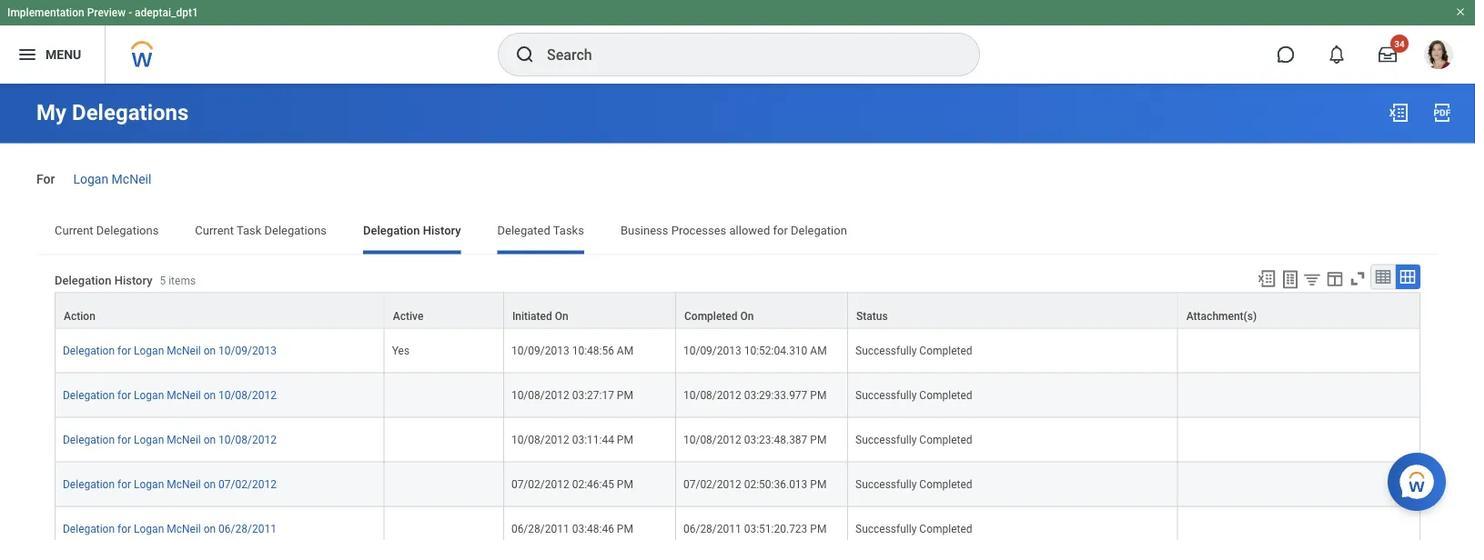 Task type: locate. For each thing, give the bounding box(es) containing it.
notifications large image
[[1328, 46, 1347, 64]]

for right the allowed
[[774, 224, 788, 237]]

items
[[169, 275, 196, 287]]

export to worksheets image
[[1280, 269, 1302, 291]]

1 horizontal spatial 07/02/2012
[[512, 479, 570, 491]]

on inside delegation for logan mcneil on 10/09/2013 link
[[204, 344, 216, 357]]

10/09/2013 down initiated on
[[512, 344, 570, 357]]

current down for on the top left
[[55, 224, 93, 237]]

row containing delegation for logan mcneil on 07/02/2012
[[55, 463, 1421, 508]]

history up active popup button
[[423, 224, 461, 237]]

4 on from the top
[[204, 479, 216, 491]]

1 successfully completed element from the top
[[856, 341, 973, 357]]

5 row from the top
[[55, 463, 1421, 508]]

cell for 10/08/2012 03:29:33.977 pm
[[385, 374, 504, 418]]

history left 5
[[114, 274, 153, 287]]

1 horizontal spatial history
[[423, 224, 461, 237]]

implementation preview -   adeptai_dpt1
[[7, 6, 198, 19]]

3 successfully from the top
[[856, 434, 917, 447]]

03:48:46
[[572, 523, 615, 536]]

0 horizontal spatial am
[[617, 344, 634, 357]]

3 on from the top
[[204, 434, 216, 447]]

completed for 10/09/2013 10:52:04.310 am
[[920, 344, 973, 357]]

0 vertical spatial delegation for logan mcneil on 10/08/2012
[[63, 389, 277, 402]]

2 07/02/2012 from the left
[[512, 479, 570, 491]]

logan for 10/09/2013 10:48:56 am
[[134, 344, 164, 357]]

delegation for logan mcneil on 10/09/2013
[[63, 344, 277, 357]]

pm right 03:51:20.723
[[811, 523, 827, 536]]

pm right 03:11:44
[[617, 434, 634, 447]]

pm right 03:48:46
[[617, 523, 634, 536]]

10/09/2013
[[219, 344, 277, 357], [512, 344, 570, 357], [684, 344, 742, 357]]

pm
[[617, 389, 634, 402], [811, 389, 827, 402], [617, 434, 634, 447], [811, 434, 827, 447], [617, 479, 634, 491], [811, 479, 827, 491], [617, 523, 634, 536], [811, 523, 827, 536]]

delegation for logan mcneil on 07/02/2012 link
[[63, 475, 277, 491]]

0 horizontal spatial current
[[55, 224, 93, 237]]

3 10/09/2013 from the left
[[684, 344, 742, 357]]

attachment(s) button
[[1179, 293, 1420, 328]]

1 horizontal spatial current
[[195, 224, 234, 237]]

tab list inside my delegations main content
[[36, 211, 1440, 254]]

tab list
[[36, 211, 1440, 254]]

1 delegation for logan mcneil on 10/08/2012 link from the top
[[63, 386, 277, 402]]

10/08/2012 for 10/08/2012 03:23:48.387 pm
[[684, 434, 742, 447]]

close environment banner image
[[1456, 6, 1467, 17]]

on up delegation for logan mcneil on 07/02/2012 link
[[204, 434, 216, 447]]

2 on from the left
[[741, 310, 754, 323]]

2 horizontal spatial 07/02/2012
[[684, 479, 742, 491]]

0 horizontal spatial on
[[555, 310, 569, 323]]

successfully completed for 10/09/2013 10:52:04.310 am
[[856, 344, 973, 357]]

10/08/2012 up '10/08/2012 03:23:48.387 pm'
[[684, 389, 742, 402]]

pm for 07/02/2012 02:46:45 pm
[[617, 479, 634, 491]]

1 horizontal spatial 06/28/2011
[[512, 523, 570, 536]]

0 vertical spatial delegation for logan mcneil on 10/08/2012 link
[[63, 386, 277, 402]]

preview
[[87, 6, 126, 19]]

10/08/2012 down 10/08/2012 03:29:33.977 pm
[[684, 434, 742, 447]]

on down delegation for logan mcneil on 07/02/2012
[[204, 523, 216, 536]]

2 current from the left
[[195, 224, 234, 237]]

delegation for logan mcneil on 06/28/2011
[[63, 523, 277, 536]]

06/28/2011 for 06/28/2011 03:48:46 pm
[[512, 523, 570, 536]]

current left task
[[195, 224, 234, 237]]

10/08/2012 03:23:48.387 pm
[[684, 434, 827, 447]]

10/08/2012
[[219, 389, 277, 402], [512, 389, 570, 402], [684, 389, 742, 402], [219, 434, 277, 447], [512, 434, 570, 447], [684, 434, 742, 447]]

on for 10/09/2013 10:48:56 am
[[204, 344, 216, 357]]

1 successfully from the top
[[856, 344, 917, 357]]

for down delegation for logan mcneil on 10/09/2013
[[117, 389, 131, 402]]

07/02/2012 for 07/02/2012 02:50:36.013 pm
[[684, 479, 742, 491]]

mcneil down delegation for logan mcneil on 10/09/2013
[[167, 389, 201, 402]]

row up 07/02/2012 02:50:36.013 pm
[[55, 418, 1421, 463]]

pm for 10/08/2012 03:23:48.387 pm
[[811, 434, 827, 447]]

justify image
[[16, 44, 38, 66]]

2 delegation for logan mcneil on 10/08/2012 from the top
[[63, 434, 277, 447]]

0 horizontal spatial 07/02/2012
[[219, 479, 277, 491]]

logan down 5
[[134, 344, 164, 357]]

06/28/2011 down 07/02/2012 02:50:36.013 pm
[[684, 523, 742, 536]]

mcneil up delegation for logan mcneil on 06/28/2011 link
[[167, 479, 201, 491]]

delegations for current delegations
[[96, 224, 159, 237]]

tab list containing current delegations
[[36, 211, 1440, 254]]

menu
[[46, 47, 81, 62]]

for inside delegation for logan mcneil on 07/02/2012 link
[[117, 479, 131, 491]]

1 06/28/2011 from the left
[[219, 523, 277, 536]]

2 10/09/2013 from the left
[[512, 344, 570, 357]]

2 on from the top
[[204, 389, 216, 402]]

07/02/2012 02:46:45 pm
[[512, 479, 634, 491]]

delegation for logan mcneil on 10/08/2012
[[63, 389, 277, 402], [63, 434, 277, 447]]

mcneil for 10/09/2013 10:48:56 am
[[167, 344, 201, 357]]

06/28/2011 down delegation for logan mcneil on 07/02/2012
[[219, 523, 277, 536]]

for up delegation for logan mcneil on 07/02/2012 link
[[117, 434, 131, 447]]

completed
[[685, 310, 738, 323], [920, 344, 973, 357], [920, 389, 973, 402], [920, 434, 973, 447], [920, 479, 973, 491], [920, 523, 973, 536]]

action
[[64, 310, 95, 323]]

on inside delegation for logan mcneil on 07/02/2012 link
[[204, 479, 216, 491]]

02:46:45
[[572, 479, 615, 491]]

pm for 07/02/2012 02:50:36.013 pm
[[811, 479, 827, 491]]

2 horizontal spatial 10/09/2013
[[684, 344, 742, 357]]

row down completed on
[[55, 329, 1421, 374]]

mcneil for 10/08/2012 03:11:44 pm
[[167, 434, 201, 447]]

logan up delegation for logan mcneil on 07/02/2012 link
[[134, 434, 164, 447]]

successfully completed element for 06/28/2011 03:51:20.723 pm
[[856, 520, 973, 536]]

row up 10/09/2013 10:52:04.310 am
[[55, 293, 1421, 329]]

toolbar
[[1249, 264, 1421, 293]]

1 horizontal spatial 10/09/2013
[[512, 344, 570, 357]]

completed for 06/28/2011 03:51:20.723 pm
[[920, 523, 973, 536]]

am right 10:52:04.310
[[811, 344, 827, 357]]

inbox large image
[[1379, 46, 1398, 64]]

view printable version (pdf) image
[[1432, 102, 1454, 124]]

my delegations
[[36, 100, 189, 126]]

delegation for logan mcneil on 10/08/2012 link up delegation for logan mcneil on 07/02/2012 link
[[63, 430, 277, 447]]

cell for 07/02/2012 02:50:36.013 pm
[[385, 463, 504, 508]]

pm for 10/08/2012 03:29:33.977 pm
[[811, 389, 827, 402]]

10/08/2012 down the action popup button
[[219, 389, 277, 402]]

on
[[204, 344, 216, 357], [204, 389, 216, 402], [204, 434, 216, 447], [204, 479, 216, 491], [204, 523, 216, 536]]

delegation history
[[363, 224, 461, 237]]

delegations
[[72, 100, 189, 126], [96, 224, 159, 237], [265, 224, 327, 237]]

0 vertical spatial history
[[423, 224, 461, 237]]

2 06/28/2011 from the left
[[512, 523, 570, 536]]

attachment(s)
[[1187, 310, 1258, 323]]

task
[[237, 224, 262, 237]]

1 vertical spatial history
[[114, 274, 153, 287]]

history
[[423, 224, 461, 237], [114, 274, 153, 287]]

delegation for logan mcneil on 10/08/2012 down delegation for logan mcneil on 10/09/2013
[[63, 389, 277, 402]]

1 successfully completed from the top
[[856, 344, 973, 357]]

mcneil up delegation for logan mcneil on 07/02/2012 link
[[167, 434, 201, 447]]

4 successfully completed element from the top
[[856, 475, 973, 491]]

03:23:48.387
[[745, 434, 808, 447]]

1 horizontal spatial export to excel image
[[1389, 102, 1410, 124]]

10/08/2012 for 10/08/2012 03:27:17 pm
[[512, 389, 570, 402]]

logan up delegation for logan mcneil on 06/28/2011 link
[[134, 479, 164, 491]]

current
[[55, 224, 93, 237], [195, 224, 234, 237]]

current delegations
[[55, 224, 159, 237]]

delegations up the delegation history 5 items
[[96, 224, 159, 237]]

5 on from the top
[[204, 523, 216, 536]]

for for 07/02/2012 02:46:45 pm
[[117, 479, 131, 491]]

5 successfully from the top
[[856, 523, 917, 536]]

menu button
[[0, 25, 105, 84]]

completed for 10/08/2012 03:29:33.977 pm
[[920, 389, 973, 402]]

10/08/2012 03:29:33.977 pm
[[684, 389, 827, 402]]

for inside delegation for logan mcneil on 10/09/2013 link
[[117, 344, 131, 357]]

business processes allowed for delegation
[[621, 224, 848, 237]]

successfully completed element for 10/08/2012 03:23:48.387 pm
[[856, 430, 973, 447]]

on down the action popup button
[[204, 344, 216, 357]]

10/09/2013 for 10/09/2013 10:52:04.310 am
[[684, 344, 742, 357]]

initiated on
[[513, 310, 569, 323]]

cell for 06/28/2011 03:51:20.723 pm
[[385, 508, 504, 541]]

logan down delegation for logan mcneil on 10/09/2013
[[134, 389, 164, 402]]

pm right the 02:46:45
[[617, 479, 634, 491]]

cell
[[1179, 329, 1421, 374], [385, 374, 504, 418], [1179, 374, 1421, 418], [385, 418, 504, 463], [385, 463, 504, 508], [385, 508, 504, 541]]

mcneil for 10/08/2012 03:27:17 pm
[[167, 389, 201, 402]]

10/09/2013 down the action popup button
[[219, 344, 277, 357]]

1 vertical spatial delegation for logan mcneil on 10/08/2012
[[63, 434, 277, 447]]

export to excel image left export to worksheets icon
[[1257, 269, 1277, 289]]

1 row from the top
[[55, 293, 1421, 329]]

expand table image
[[1399, 268, 1418, 286]]

on inside popup button
[[741, 310, 754, 323]]

on for 10/08/2012 03:11:44 pm
[[204, 434, 216, 447]]

successfully completed element for 10/08/2012 03:29:33.977 pm
[[856, 386, 973, 402]]

pm right the '02:50:36.013'
[[811, 479, 827, 491]]

current task delegations
[[195, 224, 327, 237]]

10/08/2012 03:27:17 pm
[[512, 389, 634, 402]]

successfully completed
[[856, 344, 973, 357], [856, 389, 973, 402], [856, 434, 973, 447], [856, 479, 973, 491], [856, 523, 973, 536]]

2 am from the left
[[811, 344, 827, 357]]

1 horizontal spatial on
[[741, 310, 754, 323]]

initiated
[[513, 310, 552, 323]]

6 row from the top
[[55, 508, 1421, 541]]

am right 10:48:56
[[617, 344, 634, 357]]

table image
[[1375, 268, 1393, 286]]

1 am from the left
[[617, 344, 634, 357]]

am for 10/09/2013 10:48:56 am
[[617, 344, 634, 357]]

1 vertical spatial export to excel image
[[1257, 269, 1277, 289]]

delegations up logan mcneil link
[[72, 100, 189, 126]]

completed inside popup button
[[685, 310, 738, 323]]

1 horizontal spatial am
[[811, 344, 827, 357]]

delegation for logan mcneil on 10/08/2012 link
[[63, 386, 277, 402], [63, 430, 277, 447]]

02:50:36.013
[[745, 479, 808, 491]]

2 successfully from the top
[[856, 389, 917, 402]]

07/02/2012 up 06/28/2011 03:51:20.723 pm
[[684, 479, 742, 491]]

3 successfully completed element from the top
[[856, 430, 973, 447]]

on inside delegation for logan mcneil on 06/28/2011 link
[[204, 523, 216, 536]]

completed on
[[685, 310, 754, 323]]

for down delegation for logan mcneil on 07/02/2012
[[117, 523, 131, 536]]

delegation
[[363, 224, 420, 237], [791, 224, 848, 237], [55, 274, 111, 287], [63, 344, 115, 357], [63, 389, 115, 402], [63, 434, 115, 447], [63, 479, 115, 491], [63, 523, 115, 536]]

10:48:56
[[572, 344, 615, 357]]

06/28/2011
[[219, 523, 277, 536], [512, 523, 570, 536], [684, 523, 742, 536]]

07/02/2012 for 07/02/2012 02:46:45 pm
[[512, 479, 570, 491]]

1 10/09/2013 from the left
[[219, 344, 277, 357]]

for down the delegation history 5 items
[[117, 344, 131, 357]]

for
[[774, 224, 788, 237], [117, 344, 131, 357], [117, 389, 131, 402], [117, 434, 131, 447], [117, 479, 131, 491], [117, 523, 131, 536]]

10/08/2012 left 03:27:17
[[512, 389, 570, 402]]

delegation history 5 items
[[55, 274, 196, 287]]

select to filter grid data image
[[1303, 270, 1323, 289]]

1 current from the left
[[55, 224, 93, 237]]

successfully completed element
[[856, 341, 973, 357], [856, 386, 973, 402], [856, 430, 973, 447], [856, 475, 973, 491], [856, 520, 973, 536]]

pm for 10/08/2012 03:27:17 pm
[[617, 389, 634, 402]]

logan for 10/08/2012 03:11:44 pm
[[134, 434, 164, 447]]

06/28/2011 left 03:48:46
[[512, 523, 570, 536]]

row down 07/02/2012 02:50:36.013 pm
[[55, 508, 1421, 541]]

03:29:33.977
[[745, 389, 808, 402]]

history for delegation history 5 items
[[114, 274, 153, 287]]

on
[[555, 310, 569, 323], [741, 310, 754, 323]]

5 successfully completed element from the top
[[856, 520, 973, 536]]

delegations right task
[[265, 224, 327, 237]]

implementation
[[7, 6, 84, 19]]

logan mcneil link
[[73, 168, 151, 187]]

row
[[55, 293, 1421, 329], [55, 329, 1421, 374], [55, 374, 1421, 418], [55, 418, 1421, 463], [55, 463, 1421, 508], [55, 508, 1421, 541]]

on down delegation for logan mcneil on 10/09/2013
[[204, 389, 216, 402]]

status
[[857, 310, 888, 323]]

07/02/2012 up delegation for logan mcneil on 06/28/2011 link
[[219, 479, 277, 491]]

profile logan mcneil image
[[1425, 40, 1454, 73]]

on up delegation for logan mcneil on 06/28/2011 link
[[204, 479, 216, 491]]

mcneil down delegation for logan mcneil on 07/02/2012
[[167, 523, 201, 536]]

0 horizontal spatial 10/09/2013
[[219, 344, 277, 357]]

0 horizontal spatial export to excel image
[[1257, 269, 1277, 289]]

row up 06/28/2011 03:51:20.723 pm
[[55, 463, 1421, 508]]

on right 'initiated'
[[555, 310, 569, 323]]

delegation for logan mcneil on 10/08/2012 link down delegation for logan mcneil on 10/09/2013
[[63, 386, 277, 402]]

pm for 10/08/2012 03:11:44 pm
[[617, 434, 634, 447]]

successfully for 10/08/2012 03:29:33.977 pm
[[856, 389, 917, 402]]

10/08/2012 for 10/08/2012 03:29:33.977 pm
[[684, 389, 742, 402]]

3 07/02/2012 from the left
[[684, 479, 742, 491]]

for
[[36, 172, 55, 187]]

completed for 10/08/2012 03:23:48.387 pm
[[920, 434, 973, 447]]

row containing delegation for logan mcneil on 10/09/2013
[[55, 329, 1421, 374]]

on inside popup button
[[555, 310, 569, 323]]

export to excel image
[[1389, 102, 1410, 124], [1257, 269, 1277, 289]]

active
[[393, 310, 424, 323]]

export to excel image left view printable version (pdf) image
[[1389, 102, 1410, 124]]

search image
[[514, 44, 536, 66]]

0 vertical spatial export to excel image
[[1389, 102, 1410, 124]]

am
[[617, 344, 634, 357], [811, 344, 827, 357]]

pm right "03:23:48.387"
[[811, 434, 827, 447]]

status button
[[849, 293, 1178, 328]]

on up 10/09/2013 10:52:04.310 am
[[741, 310, 754, 323]]

delegated tasks
[[498, 224, 584, 237]]

logan
[[73, 172, 109, 187], [134, 344, 164, 357], [134, 389, 164, 402], [134, 434, 164, 447], [134, 479, 164, 491], [134, 523, 164, 536]]

2 successfully completed from the top
[[856, 389, 973, 402]]

3 06/28/2011 from the left
[[684, 523, 742, 536]]

pm right 03:29:33.977
[[811, 389, 827, 402]]

0 horizontal spatial history
[[114, 274, 153, 287]]

5 successfully completed from the top
[[856, 523, 973, 536]]

10/09/2013 down completed on
[[684, 344, 742, 357]]

for up delegation for logan mcneil on 06/28/2011 link
[[117, 479, 131, 491]]

successfully for 10/09/2013 10:52:04.310 am
[[856, 344, 917, 357]]

1 on from the top
[[204, 344, 216, 357]]

on for initiated on
[[555, 310, 569, 323]]

1 on from the left
[[555, 310, 569, 323]]

mcneil
[[112, 172, 151, 187], [167, 344, 201, 357], [167, 389, 201, 402], [167, 434, 201, 447], [167, 479, 201, 491], [167, 523, 201, 536]]

export to excel image for successfully completed
[[1257, 269, 1277, 289]]

10/08/2012 left 03:11:44
[[512, 434, 570, 447]]

row up '10/08/2012 03:23:48.387 pm'
[[55, 374, 1421, 418]]

10/09/2013 inside delegation for logan mcneil on 10/09/2013 link
[[219, 344, 277, 357]]

1 vertical spatial delegation for logan mcneil on 10/08/2012 link
[[63, 430, 277, 447]]

2 successfully completed element from the top
[[856, 386, 973, 402]]

mcneil down the action popup button
[[167, 344, 201, 357]]

successfully
[[856, 344, 917, 357], [856, 389, 917, 402], [856, 434, 917, 447], [856, 479, 917, 491], [856, 523, 917, 536]]

on for completed on
[[741, 310, 754, 323]]

1 delegation for logan mcneil on 10/08/2012 from the top
[[63, 389, 277, 402]]

completed on button
[[676, 293, 848, 328]]

3 successfully completed from the top
[[856, 434, 973, 447]]

pm right 03:27:17
[[617, 389, 634, 402]]

2 horizontal spatial 06/28/2011
[[684, 523, 742, 536]]

07/02/2012
[[219, 479, 277, 491], [512, 479, 570, 491], [684, 479, 742, 491]]

delegation for logan mcneil on 10/08/2012 up delegation for logan mcneil on 07/02/2012 link
[[63, 434, 277, 447]]

0 horizontal spatial 06/28/2011
[[219, 523, 277, 536]]

2 delegation for logan mcneil on 10/08/2012 link from the top
[[63, 430, 277, 447]]

07/02/2012 left the 02:46:45
[[512, 479, 570, 491]]

2 row from the top
[[55, 329, 1421, 374]]

4 successfully from the top
[[856, 479, 917, 491]]

1 07/02/2012 from the left
[[219, 479, 277, 491]]



Task type: describe. For each thing, give the bounding box(es) containing it.
delegated
[[498, 224, 551, 237]]

successfully completed for 06/28/2011 03:51:20.723 pm
[[856, 523, 973, 536]]

click to view/edit grid preferences image
[[1326, 269, 1346, 289]]

10/09/2013 for 10/09/2013 10:48:56 am
[[512, 344, 570, 357]]

history for delegation history
[[423, 224, 461, 237]]

10:52:04.310
[[745, 344, 808, 357]]

on for 10/08/2012 03:27:17 pm
[[204, 389, 216, 402]]

business
[[621, 224, 669, 237]]

delegation for logan mcneil on 10/08/2012 link for 10/08/2012 03:27:17 pm
[[63, 386, 277, 402]]

10/09/2013 10:48:56 am
[[512, 344, 634, 357]]

active button
[[385, 293, 503, 328]]

for for 10/09/2013 10:48:56 am
[[117, 344, 131, 357]]

successfully completed for 10/08/2012 03:29:33.977 pm
[[856, 389, 973, 402]]

row containing action
[[55, 293, 1421, 329]]

10/08/2012 for 10/08/2012 03:11:44 pm
[[512, 434, 570, 447]]

mcneil up current delegations
[[112, 172, 151, 187]]

03:11:44
[[572, 434, 615, 447]]

pm for 06/28/2011 03:48:46 pm
[[617, 523, 634, 536]]

delegation for logan mcneil on 06/28/2011 link
[[63, 520, 277, 536]]

for for 10/08/2012 03:11:44 pm
[[117, 434, 131, 447]]

menu banner
[[0, 0, 1476, 84]]

Search Workday  search field
[[547, 35, 942, 75]]

my delegations main content
[[0, 84, 1476, 541]]

34
[[1395, 38, 1406, 49]]

10/08/2012 up delegation for logan mcneil on 07/02/2012 link
[[219, 434, 277, 447]]

successfully completed element for 10/09/2013 10:52:04.310 am
[[856, 341, 973, 357]]

processes
[[672, 224, 727, 237]]

fullscreen image
[[1349, 269, 1369, 289]]

-
[[129, 6, 132, 19]]

export to excel image for business processes allowed for delegation
[[1389, 102, 1410, 124]]

for for 10/08/2012 03:27:17 pm
[[117, 389, 131, 402]]

on for 07/02/2012 02:46:45 pm
[[204, 479, 216, 491]]

10/09/2013 10:52:04.310 am
[[684, 344, 827, 357]]

successfully for 10/08/2012 03:23:48.387 pm
[[856, 434, 917, 447]]

delegation for logan mcneil on 07/02/2012
[[63, 479, 277, 491]]

06/28/2011 03:51:20.723 pm
[[684, 523, 827, 536]]

my
[[36, 100, 67, 126]]

delegation for logan mcneil on 10/09/2013 link
[[63, 341, 277, 357]]

for inside delegation for logan mcneil on 06/28/2011 link
[[117, 523, 131, 536]]

03:27:17
[[572, 389, 615, 402]]

4 row from the top
[[55, 418, 1421, 463]]

3 row from the top
[[55, 374, 1421, 418]]

toolbar inside my delegations main content
[[1249, 264, 1421, 293]]

initiated on button
[[504, 293, 676, 328]]

adeptai_dpt1
[[135, 6, 198, 19]]

34 button
[[1369, 35, 1410, 75]]

tasks
[[553, 224, 584, 237]]

successfully completed for 10/08/2012 03:23:48.387 pm
[[856, 434, 973, 447]]

for inside tab list
[[774, 224, 788, 237]]

pm for 06/28/2011 03:51:20.723 pm
[[811, 523, 827, 536]]

current for current delegations
[[55, 224, 93, 237]]

06/28/2011 03:48:46 pm
[[512, 523, 634, 536]]

successfully for 06/28/2011 03:51:20.723 pm
[[856, 523, 917, 536]]

action button
[[56, 293, 384, 328]]

10/08/2012 03:11:44 pm
[[512, 434, 634, 447]]

delegations for my delegations
[[72, 100, 189, 126]]

mcneil for 07/02/2012 02:46:45 pm
[[167, 479, 201, 491]]

logan for 10/08/2012 03:27:17 pm
[[134, 389, 164, 402]]

4 successfully completed from the top
[[856, 479, 973, 491]]

07/02/2012 02:50:36.013 pm
[[684, 479, 827, 491]]

row containing delegation for logan mcneil on 06/28/2011
[[55, 508, 1421, 541]]

yes
[[392, 344, 410, 357]]

current for current task delegations
[[195, 224, 234, 237]]

allowed
[[730, 224, 771, 237]]

logan down delegation for logan mcneil on 07/02/2012
[[134, 523, 164, 536]]

delegation for logan mcneil on 10/08/2012 link for 10/08/2012 03:11:44 pm
[[63, 430, 277, 447]]

cell for 10/08/2012 03:23:48.387 pm
[[385, 418, 504, 463]]

am for 10/09/2013 10:52:04.310 am
[[811, 344, 827, 357]]

delegation for logan mcneil on 10/08/2012 for 10/08/2012 03:11:44 pm
[[63, 434, 277, 447]]

logan mcneil
[[73, 172, 151, 187]]

logan for 07/02/2012 02:46:45 pm
[[134, 479, 164, 491]]

5
[[160, 275, 166, 287]]

delegation for logan mcneil on 10/08/2012 for 10/08/2012 03:27:17 pm
[[63, 389, 277, 402]]

logan right for on the top left
[[73, 172, 109, 187]]

06/28/2011 for 06/28/2011 03:51:20.723 pm
[[684, 523, 742, 536]]

03:51:20.723
[[745, 523, 808, 536]]



Task type: vqa. For each thing, say whether or not it's contained in the screenshot.
Delegation for Logan McNeil on 07/02/2012 link
yes



